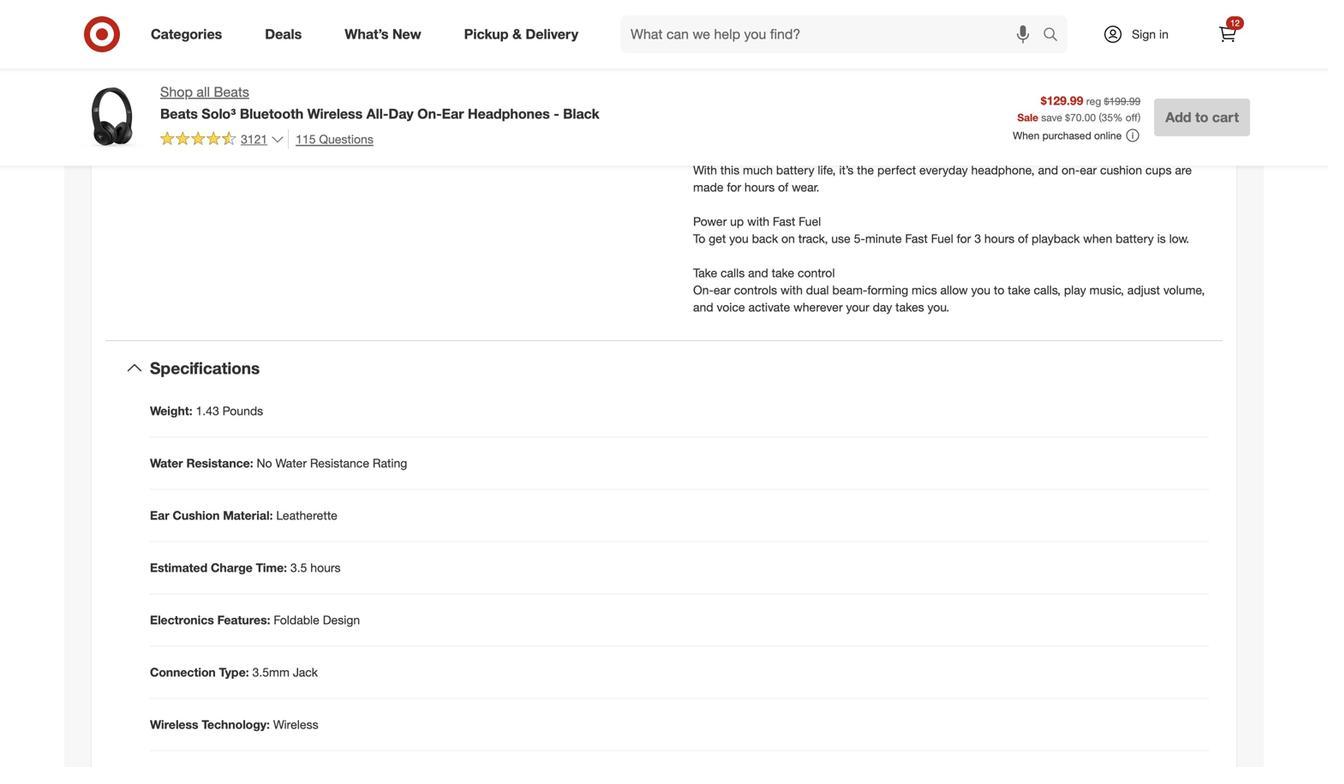 Task type: vqa. For each thing, say whether or not it's contained in the screenshot.
format download code in box
no



Task type: describe. For each thing, give the bounding box(es) containing it.
volume,
[[1164, 283, 1206, 298]]

award-
[[1031, 26, 1068, 41]]

the-
[[964, 111, 986, 126]]

means
[[1156, 94, 1192, 109]]

voice
[[717, 300, 746, 315]]

wireless down jack
[[273, 717, 319, 732]]

stereo bluetooth®
[[167, 80, 260, 95]]

up to 40 hours of battery life
[[167, 128, 321, 143]]

115
[[296, 131, 316, 146]]

for down isolation
[[456, 56, 470, 71]]

with inside take calls and take control on-ear controls with dual beam-forming mics allow you to take calls, play music, adjust volume, and voice activate wherever your day takes you.
[[781, 283, 803, 298]]

android
[[167, 104, 209, 119]]

description
[[694, 1, 769, 17]]

water resistance: no water resistance rating
[[150, 456, 408, 471]]

categories
[[151, 26, 222, 42]]

pickup
[[464, 26, 509, 42]]

delivery
[[526, 26, 579, 42]]

to inside a sleek, streamlined, and foldable design, plus seamless setup via the apple w1 chip, means these are durable and portable enough to stay on-the-move with you.
[[907, 111, 917, 126]]

w1
[[1106, 94, 1124, 109]]

adjust
[[1128, 283, 1161, 298]]

3.5mm
[[253, 665, 290, 680]]

What can we help you find? suggestions appear below search field
[[621, 15, 1048, 53]]

on- inside beats solo3 wireless on-ear headphones immerse you in rich, award-winning sound, everywhere you want to go
[[811, 26, 829, 41]]

clarity
[[301, 32, 333, 47]]

controls
[[734, 283, 778, 298]]

$199.99
[[1105, 95, 1141, 108]]

and down streamlined,
[[791, 111, 811, 126]]

pounds
[[223, 404, 263, 419]]

adjustable
[[167, 56, 224, 71]]

40
[[200, 128, 214, 143]]

of for power
[[1019, 231, 1029, 246]]

what's new link
[[330, 15, 443, 53]]

and up controls
[[749, 266, 769, 281]]

3121 link
[[160, 129, 285, 150]]

to inside add to cart button
[[1196, 109, 1209, 125]]

1 vertical spatial beats
[[214, 84, 249, 100]]

headphones
[[849, 26, 916, 41]]

hours right 40
[[217, 128, 247, 143]]

cups inside with this much battery life, it's the perfect everyday headphone, and on-ear cushion cups are made for hours of wear.
[[1146, 163, 1172, 178]]

headphones
[[468, 105, 550, 122]]

stay
[[921, 111, 943, 126]]

what's new
[[345, 26, 422, 42]]

design,
[[878, 94, 916, 109]]

0 vertical spatial fast
[[773, 214, 796, 229]]

fit
[[227, 56, 237, 71]]

weight:
[[150, 404, 193, 419]]

and up the portable
[[808, 94, 828, 109]]

day
[[873, 300, 893, 315]]

dual
[[807, 283, 829, 298]]

plus
[[920, 94, 942, 109]]

with left 'noise'
[[395, 32, 417, 47]]

1 vertical spatial take
[[1008, 283, 1031, 298]]

the inside a sleek, streamlined, and foldable design, plus seamless setup via the apple w1 chip, means these are durable and portable enough to stay on-the-move with you.
[[1051, 94, 1068, 109]]

add to cart button
[[1155, 98, 1251, 136]]

for up the comfort-
[[283, 32, 298, 47]]

seamless
[[946, 94, 996, 109]]

wear.
[[792, 180, 820, 195]]

1 water from the left
[[150, 456, 183, 471]]

save
[[1042, 111, 1063, 124]]

are inside with this much battery life, it's the perfect everyday headphone, and on-ear cushion cups are made for hours of wear.
[[1176, 163, 1193, 178]]

of for with
[[779, 180, 789, 195]]

when
[[1084, 231, 1113, 246]]

with this much battery life, it's the perfect everyday headphone, and on-ear cushion cups are made for hours of wear.
[[694, 163, 1193, 195]]

you. inside a sleek, streamlined, and foldable design, plus seamless setup via the apple w1 chip, means these are durable and portable enough to stay on-the-move with you.
[[1044, 111, 1066, 126]]

115 questions link
[[288, 129, 374, 149]]

ear inside the shop all beats beats solo³ bluetooth wireless all-day on-ear headphones - black
[[442, 105, 464, 122]]

3121
[[241, 131, 268, 146]]

ear cushion material: leatherette
[[150, 508, 338, 523]]

playback
[[1032, 231, 1081, 246]]

in inside beats solo3 wireless on-ear headphones immerse you in rich, award-winning sound, everywhere you want to go
[[992, 26, 1001, 41]]

foldable
[[274, 613, 320, 628]]

noise
[[420, 32, 449, 47]]

take calls and take control on-ear controls with dual beam-forming mics allow you to take calls, play music, adjust volume, and voice activate wherever your day takes you.
[[694, 266, 1206, 315]]

it's
[[840, 163, 854, 178]]

pickup & delivery link
[[450, 15, 600, 53]]

estimated
[[150, 560, 208, 575]]

life
[[306, 128, 321, 143]]

0 horizontal spatial fuel
[[799, 214, 822, 229]]

-
[[554, 105, 560, 122]]

1.43
[[196, 404, 219, 419]]

and up "cushioned"
[[337, 32, 357, 47]]

you right immerse
[[969, 26, 989, 41]]

rating
[[373, 456, 408, 471]]

back
[[752, 231, 779, 246]]

fine-tuned acoustics for clarity and depth with noise isolation
[[167, 32, 497, 47]]

on- inside with this much battery life, it's the perfect everyday headphone, and on-ear cushion cups are made for hours of wear.
[[1062, 163, 1080, 178]]

beats inside beats solo3 wireless on-ear headphones immerse you in rich, award-winning sound, everywhere you want to go
[[694, 26, 725, 41]]

use inside power up with fast fuel to get you back on track, use 5-minute fast fuel for 3 hours of playback when battery is low.
[[832, 231, 851, 246]]

compatible
[[213, 104, 273, 119]]

to left 40
[[186, 128, 197, 143]]

35
[[1102, 111, 1114, 124]]

what's
[[345, 26, 389, 42]]

solo3
[[728, 26, 759, 41]]

on- inside a sleek, streamlined, and foldable design, plus seamless setup via the apple w1 chip, means these are durable and portable enough to stay on-the-move with you.
[[946, 111, 964, 126]]

durable
[[747, 111, 787, 126]]

wireless inside beats solo3 wireless on-ear headphones immerse you in rich, award-winning sound, everywhere you want to go
[[762, 26, 807, 41]]

deals link
[[251, 15, 323, 53]]

time:
[[256, 560, 287, 575]]

for inside power up with fast fuel to get you back on track, use 5-minute fast fuel for 3 hours of playback when battery is low.
[[957, 231, 972, 246]]

you left want
[[759, 43, 779, 58]]

weight: 1.43 pounds
[[150, 404, 263, 419]]

new
[[393, 26, 422, 42]]

acoustics
[[229, 32, 280, 47]]

connection
[[150, 665, 216, 680]]

wireless technology: wireless
[[150, 717, 319, 732]]

and inside with this much battery life, it's the perfect everyday headphone, and on-ear cushion cups are made for hours of wear.
[[1039, 163, 1059, 178]]

design
[[323, 613, 360, 628]]

electronics features: foldable design
[[150, 613, 360, 628]]

battery inside power up with fast fuel to get you back on track, use 5-minute fast fuel for 3 hours of playback when battery is low.
[[1116, 231, 1155, 246]]

0 horizontal spatial battery
[[264, 128, 302, 143]]

0 horizontal spatial take
[[772, 266, 795, 281]]

when purchased online
[[1014, 129, 1122, 142]]

add to cart
[[1166, 109, 1240, 125]]

battery inside with this much battery life, it's the perfect everyday headphone, and on-ear cushion cups are made for hours of wear.
[[777, 163, 815, 178]]

day
[[389, 105, 414, 122]]

on- inside the shop all beats beats solo³ bluetooth wireless all-day on-ear headphones - black
[[418, 105, 442, 122]]

beats solo3 wireless on-ear headphones immerse you in rich, award-winning sound, everywhere you want to go
[[694, 26, 1149, 58]]

1 vertical spatial fast
[[906, 231, 928, 246]]

all
[[197, 84, 210, 100]]

)
[[1139, 111, 1141, 124]]

with right fit
[[241, 56, 263, 71]]

electronics
[[150, 613, 214, 628]]



Task type: locate. For each thing, give the bounding box(es) containing it.
to
[[811, 43, 822, 58], [1196, 109, 1209, 125], [907, 111, 917, 126], [186, 128, 197, 143], [994, 283, 1005, 298]]

battery left is
[[1116, 231, 1155, 246]]

everyday right perfect
[[920, 163, 968, 178]]

battery down bluetooth
[[264, 128, 302, 143]]

with
[[395, 32, 417, 47], [241, 56, 263, 71], [1019, 111, 1041, 126], [748, 214, 770, 229], [781, 283, 803, 298]]

and down purchased
[[1039, 163, 1059, 178]]

5-
[[854, 231, 866, 246]]

adjustable fit with comfort-cushioned ear cups made for everyday use
[[167, 56, 545, 71]]

categories link
[[136, 15, 244, 53]]

beats down shop
[[160, 105, 198, 122]]

beats up everywhere
[[694, 26, 725, 41]]

beam-
[[833, 283, 868, 298]]

bluetooth
[[240, 105, 304, 122]]

everyday inside with this much battery life, it's the perfect everyday headphone, and on-ear cushion cups are made for hours of wear.
[[920, 163, 968, 178]]

0 horizontal spatial cups
[[393, 56, 419, 71]]

water right "no"
[[276, 456, 307, 471]]

1 vertical spatial the
[[858, 163, 875, 178]]

0 horizontal spatial are
[[727, 111, 744, 126]]

1 horizontal spatial fast
[[906, 231, 928, 246]]

for down this
[[727, 180, 742, 195]]

ear down depth
[[372, 56, 389, 71]]

you. down $129.99
[[1044, 111, 1066, 126]]

a sleek, streamlined, and foldable design, plus seamless setup via the apple w1 chip, means these are durable and portable enough to stay on-the-move with you.
[[694, 94, 1192, 126]]

1 horizontal spatial fuel
[[932, 231, 954, 246]]

technology:
[[202, 717, 270, 732]]

bluetooth®
[[206, 80, 260, 95]]

jack
[[293, 665, 318, 680]]

wireless down "connection"
[[150, 717, 198, 732]]

ear up go
[[829, 26, 846, 41]]

cups right cushion
[[1146, 163, 1172, 178]]

2 vertical spatial beats
[[160, 105, 198, 122]]

fast right minute
[[906, 231, 928, 246]]

0 vertical spatial take
[[772, 266, 795, 281]]

made down with
[[694, 180, 724, 195]]

1 horizontal spatial everyday
[[920, 163, 968, 178]]

headphone,
[[972, 163, 1035, 178]]

hours right the 3
[[985, 231, 1015, 246]]

3.5
[[291, 560, 307, 575]]

take left "calls,"
[[1008, 283, 1031, 298]]

leatherette
[[276, 508, 338, 523]]

0 vertical spatial the
[[1051, 94, 1068, 109]]

sound,
[[1113, 26, 1149, 41]]

chip,
[[1127, 94, 1153, 109]]

1 vertical spatial are
[[1176, 163, 1193, 178]]

0 horizontal spatial beats
[[160, 105, 198, 122]]

ear right day
[[442, 105, 464, 122]]

get
[[709, 231, 726, 246]]

0 horizontal spatial made
[[422, 56, 453, 71]]

you inside take calls and take control on-ear controls with dual beam-forming mics allow you to take calls, play music, adjust volume, and voice activate wherever your day takes you.
[[972, 283, 991, 298]]

in left rich,
[[992, 26, 1001, 41]]

0 horizontal spatial everyday
[[474, 56, 522, 71]]

with left dual
[[781, 283, 803, 298]]

0 vertical spatial fuel
[[799, 214, 822, 229]]

0 horizontal spatial in
[[992, 26, 1001, 41]]

1 vertical spatial on-
[[946, 111, 964, 126]]

you. down mics
[[928, 300, 950, 315]]

image of beats solo³ bluetooth wireless all-day on-ear headphones - black image
[[78, 82, 147, 151]]

you. inside take calls and take control on-ear controls with dual beam-forming mics allow you to take calls, play music, adjust volume, and voice activate wherever your day takes you.
[[928, 300, 950, 315]]

calls
[[721, 266, 745, 281]]

0 vertical spatial everyday
[[474, 56, 522, 71]]

0 vertical spatial you.
[[1044, 111, 1066, 126]]

0 vertical spatial battery
[[264, 128, 302, 143]]

0 vertical spatial cups
[[393, 56, 419, 71]]

2 horizontal spatial battery
[[1116, 231, 1155, 246]]

1 horizontal spatial on-
[[946, 111, 964, 126]]

ear inside beats solo3 wireless on-ear headphones immerse you in rich, award-winning sound, everywhere you want to go
[[829, 26, 846, 41]]

ear left cushion
[[150, 508, 169, 523]]

0 vertical spatial ear
[[442, 105, 464, 122]]

with up back on the top right of the page
[[748, 214, 770, 229]]

0 vertical spatial beats
[[694, 26, 725, 41]]

fuel left the 3
[[932, 231, 954, 246]]

1 horizontal spatial in
[[1160, 27, 1169, 42]]

to inside beats solo3 wireless on-ear headphones immerse you in rich, award-winning sound, everywhere you want to go
[[811, 43, 822, 58]]

sale
[[1018, 111, 1039, 124]]

2 vertical spatial of
[[1019, 231, 1029, 246]]

are inside a sleek, streamlined, and foldable design, plus seamless setup via the apple w1 chip, means these are durable and portable enough to stay on-the-move with you.
[[727, 111, 744, 126]]

1 horizontal spatial water
[[276, 456, 307, 471]]

$129.99
[[1041, 93, 1084, 108]]

are down add
[[1176, 163, 1193, 178]]

beats up compatible
[[214, 84, 249, 100]]

cups
[[393, 56, 419, 71], [1146, 163, 1172, 178]]

0 horizontal spatial ear
[[150, 508, 169, 523]]

1 horizontal spatial beats
[[214, 84, 249, 100]]

the right "it's"
[[858, 163, 875, 178]]

on-
[[418, 105, 442, 122], [694, 283, 714, 298]]

0 vertical spatial made
[[422, 56, 453, 71]]

on
[[782, 231, 796, 246]]

cushion
[[173, 508, 220, 523]]

you inside power up with fast fuel to get you back on track, use 5-minute fast fuel for 3 hours of playback when battery is low.
[[730, 231, 749, 246]]

2 horizontal spatial of
[[1019, 231, 1029, 246]]

12 link
[[1210, 15, 1247, 53]]

water
[[150, 456, 183, 471], [276, 456, 307, 471]]

wireless up want
[[762, 26, 807, 41]]

solo³
[[202, 105, 236, 122]]

to
[[694, 231, 706, 246]]

black
[[563, 105, 600, 122]]

made
[[422, 56, 453, 71], [694, 180, 724, 195]]

resistance
[[310, 456, 370, 471]]

1 vertical spatial cups
[[1146, 163, 1172, 178]]

0 horizontal spatial you.
[[928, 300, 950, 315]]

are down 'sleek,'
[[727, 111, 744, 126]]

hours inside power up with fast fuel to get you back on track, use 5-minute fast fuel for 3 hours of playback when battery is low.
[[985, 231, 1015, 246]]

use down pickup & delivery link
[[526, 56, 545, 71]]

with
[[694, 163, 718, 178]]

hours inside with this much battery life, it's the perfect everyday headphone, and on-ear cushion cups are made for hours of wear.
[[745, 180, 775, 195]]

1 horizontal spatial cups
[[1146, 163, 1172, 178]]

1 horizontal spatial of
[[779, 180, 789, 195]]

fuel up track,
[[799, 214, 822, 229]]

up
[[167, 128, 183, 143]]

search button
[[1036, 15, 1077, 57]]

of inside power up with fast fuel to get you back on track, use 5-minute fast fuel for 3 hours of playback when battery is low.
[[1019, 231, 1029, 246]]

&
[[513, 26, 522, 42]]

0 vertical spatial on-
[[418, 105, 442, 122]]

(
[[1100, 111, 1102, 124]]

0 horizontal spatial the
[[858, 163, 875, 178]]

2 water from the left
[[276, 456, 307, 471]]

want
[[782, 43, 808, 58]]

comfort-
[[266, 56, 313, 71]]

1 vertical spatial ear
[[150, 508, 169, 523]]

of left wear.
[[779, 180, 789, 195]]

off
[[1126, 111, 1139, 124]]

to left go
[[811, 43, 822, 58]]

to right add
[[1196, 109, 1209, 125]]

low.
[[1170, 231, 1190, 246]]

0 vertical spatial use
[[526, 56, 545, 71]]

0 horizontal spatial water
[[150, 456, 183, 471]]

charge
[[211, 560, 253, 575]]

cups down the new
[[393, 56, 419, 71]]

of down compatible
[[251, 128, 261, 143]]

of left playback
[[1019, 231, 1029, 246]]

0 vertical spatial are
[[727, 111, 744, 126]]

use left the 5- on the right of the page
[[832, 231, 851, 246]]

ear inside with this much battery life, it's the perfect everyday headphone, and on-ear cushion cups are made for hours of wear.
[[1080, 163, 1097, 178]]

the inside with this much battery life, it's the perfect everyday headphone, and on-ear cushion cups are made for hours of wear.
[[858, 163, 875, 178]]

reg
[[1087, 95, 1102, 108]]

you right allow
[[972, 283, 991, 298]]

activate
[[749, 300, 791, 315]]

take up controls
[[772, 266, 795, 281]]

battery up wear.
[[777, 163, 815, 178]]

0 horizontal spatial use
[[526, 56, 545, 71]]

1 horizontal spatial you.
[[1044, 111, 1066, 126]]

of
[[251, 128, 261, 143], [779, 180, 789, 195], [1019, 231, 1029, 246]]

and
[[337, 32, 357, 47], [808, 94, 828, 109], [791, 111, 811, 126], [1039, 163, 1059, 178], [749, 266, 769, 281], [694, 300, 714, 315]]

pickup & delivery
[[464, 26, 579, 42]]

the up save on the top right
[[1051, 94, 1068, 109]]

0 horizontal spatial on-
[[418, 105, 442, 122]]

battery
[[264, 128, 302, 143], [777, 163, 815, 178], [1116, 231, 1155, 246]]

takes
[[896, 300, 925, 315]]

fuel
[[799, 214, 822, 229], [932, 231, 954, 246]]

to right allow
[[994, 283, 1005, 298]]

to inside take calls and take control on-ear controls with dual beam-forming mics allow you to take calls, play music, adjust volume, and voice activate wherever your day takes you.
[[994, 283, 1005, 298]]

everyday down the pickup
[[474, 56, 522, 71]]

1 vertical spatial fuel
[[932, 231, 954, 246]]

android compatible
[[167, 104, 273, 119]]

life,
[[818, 163, 836, 178]]

ear inside take calls and take control on-ear controls with dual beam-forming mics allow you to take calls, play music, adjust volume, and voice activate wherever your day takes you.
[[714, 283, 731, 298]]

1 vertical spatial of
[[779, 180, 789, 195]]

in right 'sign'
[[1160, 27, 1169, 42]]

1 vertical spatial you.
[[928, 300, 950, 315]]

1 vertical spatial on-
[[694, 283, 714, 298]]

115 questions
[[296, 131, 374, 146]]

0 vertical spatial of
[[251, 128, 261, 143]]

fast
[[773, 214, 796, 229], [906, 231, 928, 246]]

go
[[825, 43, 839, 58]]

to left stay
[[907, 111, 917, 126]]

fast up on on the right top of page
[[773, 214, 796, 229]]

1 horizontal spatial use
[[832, 231, 851, 246]]

hours down much in the top right of the page
[[745, 180, 775, 195]]

$
[[1066, 111, 1071, 124]]

you down up
[[730, 231, 749, 246]]

play
[[1065, 283, 1087, 298]]

1 horizontal spatial ear
[[442, 105, 464, 122]]

0 horizontal spatial of
[[251, 128, 261, 143]]

power up with fast fuel to get you back on track, use 5-minute fast fuel for 3 hours of playback when battery is low.
[[694, 214, 1190, 246]]

on- down "take"
[[694, 283, 714, 298]]

on- up go
[[811, 26, 829, 41]]

control
[[798, 266, 835, 281]]

ear left cushion
[[1080, 163, 1097, 178]]

for inside with this much battery life, it's the perfect everyday headphone, and on-ear cushion cups are made for hours of wear.
[[727, 180, 742, 195]]

and left 'voice'
[[694, 300, 714, 315]]

fine-
[[167, 32, 194, 47]]

on- down when purchased online
[[1062, 163, 1080, 178]]

cushioned
[[313, 56, 369, 71]]

on- down the 'seamless'
[[946, 111, 964, 126]]

1 horizontal spatial made
[[694, 180, 724, 195]]

0 horizontal spatial fast
[[773, 214, 796, 229]]

with inside power up with fast fuel to get you back on track, use 5-minute fast fuel for 3 hours of playback when battery is low.
[[748, 214, 770, 229]]

1 horizontal spatial on-
[[694, 283, 714, 298]]

of inside with this much battery life, it's the perfect everyday headphone, and on-ear cushion cups are made for hours of wear.
[[779, 180, 789, 195]]

0 horizontal spatial on-
[[811, 26, 829, 41]]

for left the 3
[[957, 231, 972, 246]]

2 horizontal spatial on-
[[1062, 163, 1080, 178]]

2 horizontal spatial beats
[[694, 26, 725, 41]]

water down weight:
[[150, 456, 183, 471]]

foldable
[[832, 94, 874, 109]]

hours
[[217, 128, 247, 143], [745, 180, 775, 195], [985, 231, 1015, 246], [311, 560, 341, 575]]

70.00
[[1071, 111, 1097, 124]]

shop
[[160, 84, 193, 100]]

on- right day
[[418, 105, 442, 122]]

made down 'noise'
[[422, 56, 453, 71]]

with inside a sleek, streamlined, and foldable design, plus seamless setup via the apple w1 chip, means these are durable and portable enough to stay on-the-move with you.
[[1019, 111, 1041, 126]]

wireless inside the shop all beats beats solo³ bluetooth wireless all-day on-ear headphones - black
[[307, 105, 363, 122]]

everywhere
[[694, 43, 756, 58]]

tuned
[[194, 32, 225, 47]]

estimated charge time: 3.5 hours
[[150, 560, 341, 575]]

ear up 'voice'
[[714, 283, 731, 298]]

in
[[992, 26, 1001, 41], [1160, 27, 1169, 42]]

1 horizontal spatial are
[[1176, 163, 1193, 178]]

hours right 3.5
[[311, 560, 341, 575]]

1 vertical spatial made
[[694, 180, 724, 195]]

1 horizontal spatial battery
[[777, 163, 815, 178]]

2 vertical spatial battery
[[1116, 231, 1155, 246]]

with up when on the top right
[[1019, 111, 1041, 126]]

music,
[[1090, 283, 1125, 298]]

streamlined,
[[739, 94, 805, 109]]

on- inside take calls and take control on-ear controls with dual beam-forming mics allow you to take calls, play music, adjust volume, and voice activate wherever your day takes you.
[[694, 283, 714, 298]]

take
[[694, 266, 718, 281]]

1 horizontal spatial the
[[1051, 94, 1068, 109]]

questions
[[319, 131, 374, 146]]

$129.99 reg $199.99 sale save $ 70.00 ( 35 % off )
[[1018, 93, 1141, 124]]

wireless up 115 questions
[[307, 105, 363, 122]]

1 vertical spatial everyday
[[920, 163, 968, 178]]

1 horizontal spatial take
[[1008, 283, 1031, 298]]

2 vertical spatial on-
[[1062, 163, 1080, 178]]

0 vertical spatial on-
[[811, 26, 829, 41]]

1 vertical spatial use
[[832, 231, 851, 246]]

via
[[1033, 94, 1048, 109]]

1 vertical spatial battery
[[777, 163, 815, 178]]

specifications
[[150, 358, 260, 378]]

made inside with this much battery life, it's the perfect everyday headphone, and on-ear cushion cups are made for hours of wear.
[[694, 180, 724, 195]]

material:
[[223, 508, 273, 523]]



